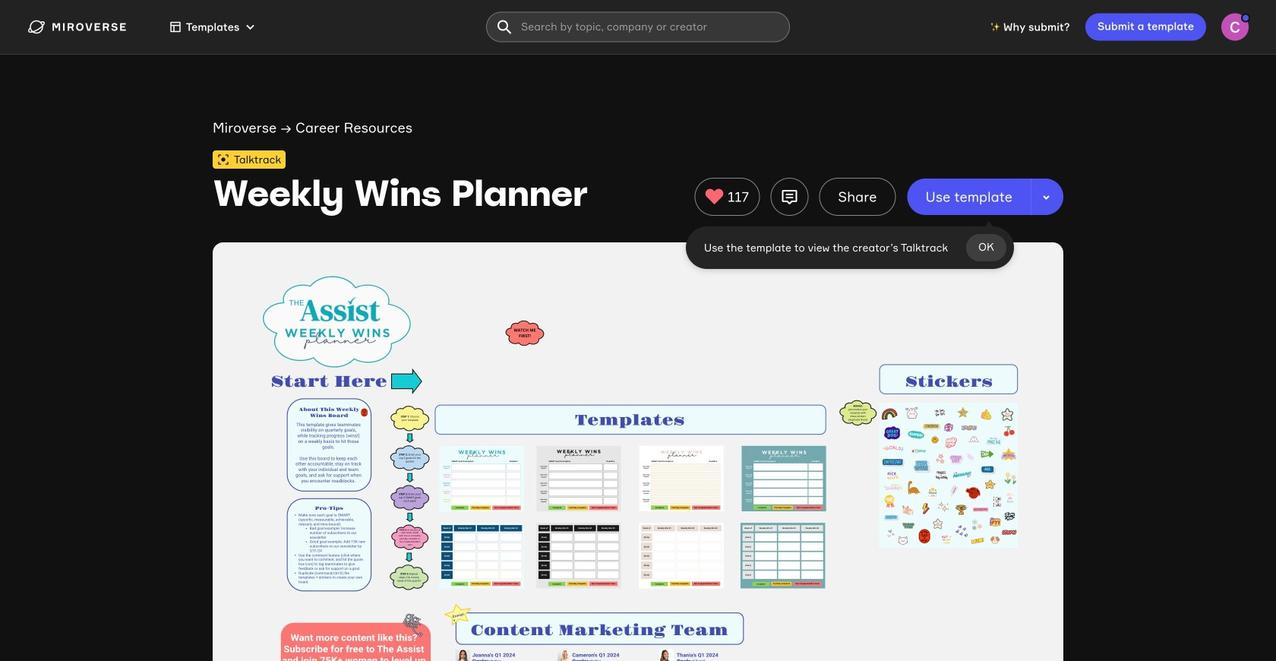 Task type: describe. For each thing, give the bounding box(es) containing it.
add template to existing board image
[[1044, 196, 1050, 200]]

chirpy chipmunk profile image and settings image
[[1222, 13, 1250, 41]]



Task type: vqa. For each thing, say whether or not it's contained in the screenshot.
the left SPAGX icon
no



Task type: locate. For each thing, give the bounding box(es) containing it.
share feedback image
[[781, 188, 799, 206]]

None search field
[[486, 12, 791, 42]]

Search by topic, company or creator search field
[[486, 12, 791, 42]]



